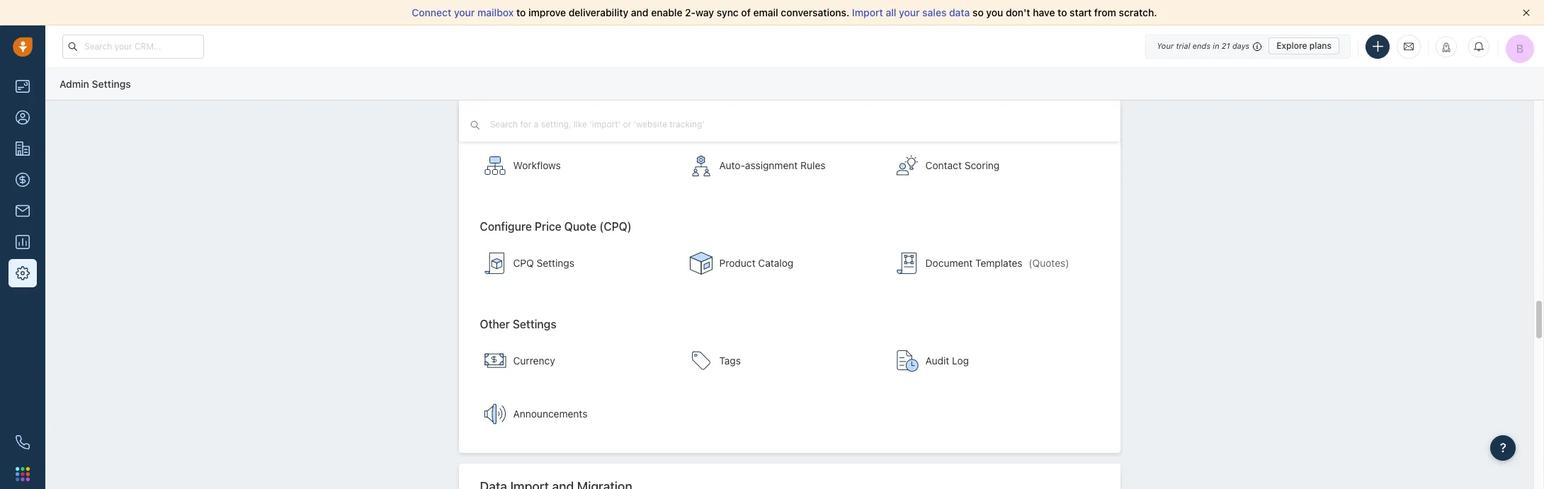 Task type: locate. For each thing, give the bounding box(es) containing it.
scoring
[[965, 160, 1000, 172]]

0 vertical spatial settings
[[92, 78, 131, 90]]

sync
[[717, 6, 739, 18]]

0 horizontal spatial your
[[454, 6, 475, 18]]

announcements
[[513, 408, 588, 420]]

contact scoring link
[[889, 141, 1092, 191]]

workflows link
[[476, 141, 679, 191]]

from
[[1095, 6, 1117, 18]]

document templates ( quotes )
[[926, 257, 1069, 269]]

2 vertical spatial settings
[[513, 318, 557, 331]]

document
[[926, 257, 973, 269]]

1 horizontal spatial to
[[1058, 6, 1067, 18]]

so
[[973, 6, 984, 18]]

improve
[[529, 6, 566, 18]]

sales
[[923, 6, 947, 18]]

auto-assignment rules
[[720, 160, 826, 172]]

import all your sales data link
[[852, 6, 973, 18]]

2-
[[685, 6, 696, 18]]

settings
[[92, 78, 131, 90], [537, 257, 575, 269], [513, 318, 557, 331]]

to right mailbox
[[516, 6, 526, 18]]

(cpq)
[[600, 221, 632, 233]]

catalog
[[758, 257, 794, 269]]

don't
[[1006, 6, 1031, 18]]

set rules to assign contacts, accounts, deals to the right sales reps image
[[690, 155, 712, 177]]

audit log link
[[889, 337, 1092, 386]]

1 to from the left
[[516, 6, 526, 18]]

2 to from the left
[[1058, 6, 1067, 18]]

Search for a setting, like 'import' or 'website tracking' text field
[[489, 118, 744, 131]]

price
[[535, 221, 562, 233]]

ends
[[1193, 41, 1211, 50]]

explore plans
[[1277, 40, 1332, 51]]

quote
[[565, 221, 597, 233]]

import
[[852, 6, 883, 18]]

0 horizontal spatial to
[[516, 6, 526, 18]]

freshworks switcher image
[[16, 467, 30, 482]]

templates
[[976, 257, 1023, 269]]

explore
[[1277, 40, 1308, 51]]

you
[[987, 6, 1004, 18]]

to
[[516, 6, 526, 18], [1058, 6, 1067, 18]]

settings right admin
[[92, 78, 131, 90]]

auto-assignment rules link
[[683, 141, 885, 191]]

deliverability
[[569, 6, 629, 18]]

settings right the cpq
[[537, 257, 575, 269]]

your
[[454, 6, 475, 18], [899, 6, 920, 18]]

1 vertical spatial settings
[[537, 257, 575, 269]]

your right 'all'
[[899, 6, 920, 18]]

your left mailbox
[[454, 6, 475, 18]]

conversations.
[[781, 6, 850, 18]]

your
[[1157, 41, 1174, 50]]

contact
[[926, 160, 962, 172]]

settings up currency
[[513, 318, 557, 331]]

cpq
[[513, 257, 534, 269]]

what's new image
[[1442, 42, 1452, 52]]

1 horizontal spatial your
[[899, 6, 920, 18]]

scratch.
[[1119, 6, 1157, 18]]

(
[[1029, 257, 1033, 269]]

tags link
[[683, 337, 885, 386]]

see all your products listed together, perform bulk actions on them image
[[690, 252, 712, 275]]

rules
[[801, 160, 826, 172]]

to left start
[[1058, 6, 1067, 18]]

currency
[[513, 355, 555, 367]]

days
[[1233, 41, 1250, 50]]

connect
[[412, 6, 452, 18]]

data
[[949, 6, 970, 18]]

way
[[696, 6, 714, 18]]

email
[[754, 6, 779, 18]]

start
[[1070, 6, 1092, 18]]



Task type: describe. For each thing, give the bounding box(es) containing it.
mailbox
[[478, 6, 514, 18]]

manage all your currencies and their conversion rates image
[[484, 350, 506, 373]]

explore plans link
[[1269, 38, 1340, 55]]

configure price quote (cpq)
[[480, 221, 632, 233]]

close image
[[1523, 9, 1530, 16]]

all
[[886, 6, 897, 18]]

other
[[480, 318, 510, 331]]

in
[[1213, 41, 1220, 50]]

phone element
[[9, 429, 37, 457]]

keep track of everything your users have done in the crm image
[[896, 350, 919, 373]]

1 your from the left
[[454, 6, 475, 18]]

and
[[631, 6, 649, 18]]

settings for admin settings
[[92, 78, 131, 90]]

Search your CRM... text field
[[62, 34, 204, 58]]

currency link
[[476, 337, 679, 386]]

product
[[720, 257, 756, 269]]

enable
[[651, 6, 683, 18]]

announcements link
[[476, 390, 679, 439]]

audit log
[[926, 355, 969, 367]]

of
[[741, 6, 751, 18]]

cpq settings link
[[476, 239, 679, 289]]

trial
[[1176, 41, 1191, 50]]

auto-
[[720, 160, 745, 172]]

workflows
[[513, 160, 561, 172]]

connect your mailbox to improve deliverability and enable 2-way sync of email conversations. import all your sales data so you don't have to start from scratch.
[[412, 6, 1157, 18]]

create templates for quotes, proposals, ndas or any other type of document image
[[896, 252, 919, 275]]

automation
[[480, 123, 541, 136]]

other settings
[[480, 318, 557, 331]]

share news with your team without stepping away from the crm image
[[484, 403, 506, 426]]

add products to deals, add prices in different currencies image
[[484, 252, 506, 275]]

quotes
[[1033, 257, 1066, 269]]

connect your mailbox link
[[412, 6, 516, 18]]

settings for other settings
[[513, 318, 557, 331]]

)
[[1066, 257, 1069, 269]]

product catalog
[[720, 257, 794, 269]]

2 your from the left
[[899, 6, 920, 18]]

phone image
[[16, 436, 30, 450]]

set up automated actions based on trigger conditions image
[[484, 155, 506, 177]]

contact scoring
[[926, 160, 1000, 172]]

use freddy ai's scoring capabilities to give your contacts a score out of 100 image
[[896, 155, 919, 177]]

admin settings
[[60, 78, 131, 90]]

product catalog link
[[683, 239, 885, 289]]

log
[[952, 355, 969, 367]]

send email image
[[1404, 40, 1414, 52]]

audit
[[926, 355, 950, 367]]

admin
[[60, 78, 89, 90]]

tags
[[720, 355, 741, 367]]

plans
[[1310, 40, 1332, 51]]

cpq settings
[[513, 257, 575, 269]]

21
[[1222, 41, 1231, 50]]

add tags for your team to use in records and email templates the crm image
[[690, 350, 712, 373]]

assignment
[[745, 160, 798, 172]]

configure
[[480, 221, 532, 233]]

your trial ends in 21 days
[[1157, 41, 1250, 50]]

settings for cpq settings
[[537, 257, 575, 269]]

have
[[1033, 6, 1055, 18]]



Task type: vqa. For each thing, say whether or not it's contained in the screenshot.
Territories
no



